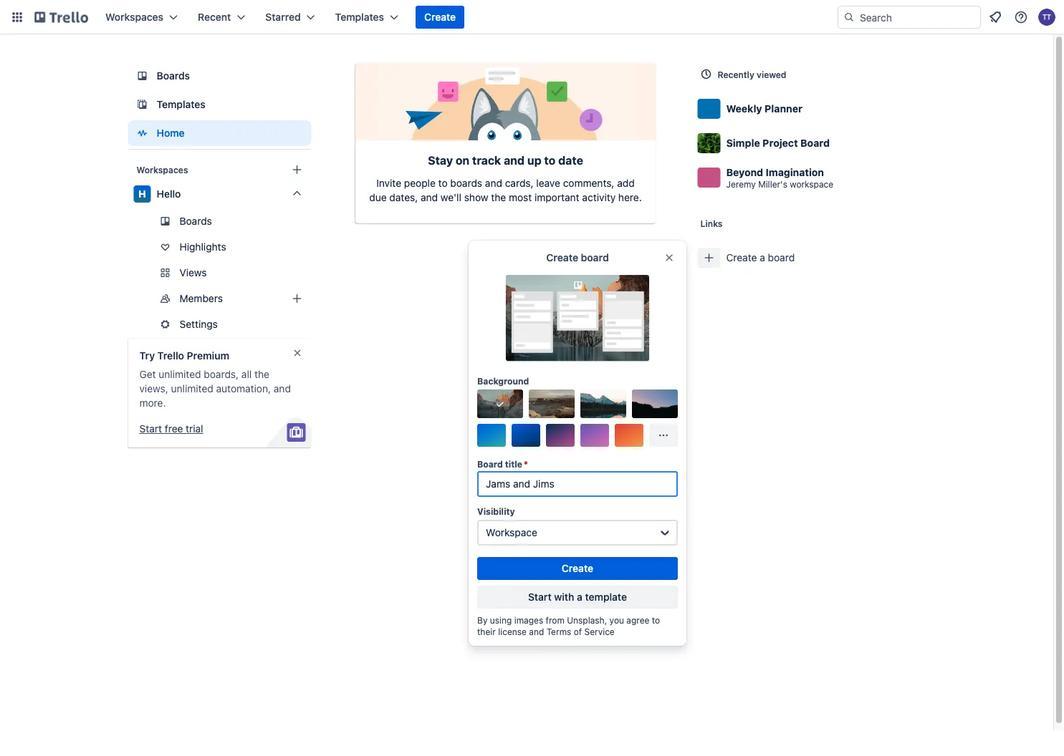 Task type: locate. For each thing, give the bounding box(es) containing it.
license
[[498, 627, 527, 637]]

boards up highlights
[[180, 215, 212, 227]]

boards,
[[204, 369, 239, 381]]

the left most on the top
[[491, 192, 506, 204]]

invite
[[377, 177, 401, 189]]

2 boards link from the top
[[128, 210, 311, 233]]

1 horizontal spatial board
[[768, 252, 795, 264]]

0 vertical spatial a
[[760, 252, 765, 264]]

0 vertical spatial templates
[[335, 11, 384, 23]]

1 horizontal spatial a
[[760, 252, 765, 264]]

to right agree
[[652, 616, 660, 626]]

1 vertical spatial start
[[528, 592, 552, 604]]

0 horizontal spatial a
[[577, 592, 583, 604]]

important
[[535, 192, 580, 204]]

recently
[[718, 70, 755, 80]]

workspaces up hello
[[137, 165, 188, 175]]

board image
[[134, 67, 151, 85]]

most
[[509, 192, 532, 204]]

create a workspace image
[[289, 161, 306, 178]]

to
[[544, 154, 556, 167], [438, 177, 448, 189], [652, 616, 660, 626]]

views,
[[139, 383, 168, 395]]

1 horizontal spatial the
[[491, 192, 506, 204]]

0 horizontal spatial create button
[[416, 6, 465, 29]]

0 vertical spatial create button
[[416, 6, 465, 29]]

0 horizontal spatial the
[[254, 369, 269, 381]]

visibility
[[477, 507, 515, 517]]

weekly planner link
[[692, 92, 937, 126]]

board
[[581, 252, 609, 264], [768, 252, 795, 264]]

and up show
[[485, 177, 502, 189]]

board inside simple project board link
[[801, 137, 830, 149]]

start left free
[[139, 423, 162, 435]]

boards link for highlights
[[128, 210, 311, 233]]

1 horizontal spatial start
[[528, 592, 552, 604]]

1 boards link from the top
[[128, 63, 311, 89]]

templates up home
[[157, 99, 206, 110]]

1 horizontal spatial board
[[801, 137, 830, 149]]

0 horizontal spatial to
[[438, 177, 448, 189]]

start for start free trial
[[139, 423, 162, 435]]

1 vertical spatial boards link
[[128, 210, 311, 233]]

stay on track and up to date
[[428, 154, 583, 167]]

boards
[[450, 177, 482, 189]]

to inside invite people to boards and cards, leave comments, add due dates, and we'll show the most important activity here.
[[438, 177, 448, 189]]

create
[[424, 11, 456, 23], [546, 252, 578, 264], [726, 252, 757, 264], [562, 563, 594, 575]]

0 vertical spatial board
[[801, 137, 830, 149]]

workspace
[[486, 527, 537, 539]]

starred button
[[257, 6, 324, 29]]

1 horizontal spatial templates
[[335, 11, 384, 23]]

board down weekly planner link
[[801, 137, 830, 149]]

board left the title
[[477, 459, 503, 469]]

try
[[139, 350, 155, 362]]

trello
[[157, 350, 184, 362]]

boards link up templates link
[[128, 63, 311, 89]]

0 vertical spatial boards link
[[128, 63, 311, 89]]

0 vertical spatial start
[[139, 423, 162, 435]]

add image
[[289, 290, 306, 307]]

0 horizontal spatial templates
[[157, 99, 206, 110]]

terms of service link
[[547, 627, 615, 637]]

1 vertical spatial create button
[[477, 558, 678, 581]]

start with a template button
[[477, 586, 678, 609]]

automation,
[[216, 383, 271, 395]]

home image
[[134, 125, 151, 142]]

boards right board icon
[[157, 70, 190, 82]]

1 vertical spatial a
[[577, 592, 583, 604]]

dates,
[[389, 192, 418, 204]]

images
[[514, 616, 543, 626]]

1 vertical spatial templates
[[157, 99, 206, 110]]

boards
[[157, 70, 190, 82], [180, 215, 212, 227]]

None text field
[[477, 472, 678, 497]]

project
[[763, 137, 798, 149]]

activity
[[582, 192, 616, 204]]

highlights link
[[128, 236, 311, 259]]

boards link
[[128, 63, 311, 89], [128, 210, 311, 233]]

the right all
[[254, 369, 269, 381]]

1 vertical spatial the
[[254, 369, 269, 381]]

create button
[[416, 6, 465, 29], [477, 558, 678, 581]]

weekly
[[726, 103, 762, 115]]

1 vertical spatial to
[[438, 177, 448, 189]]

and down people
[[421, 192, 438, 204]]

unlimited
[[159, 369, 201, 381], [171, 383, 213, 395]]

templates
[[335, 11, 384, 23], [157, 99, 206, 110]]

1 vertical spatial boards
[[180, 215, 212, 227]]

miller's
[[758, 180, 788, 190]]

0 vertical spatial boards
[[157, 70, 190, 82]]

template
[[585, 592, 627, 604]]

terry turtle (terryturtle) image
[[1039, 9, 1056, 26]]

boards link up highlights link
[[128, 210, 311, 233]]

0 vertical spatial the
[[491, 192, 506, 204]]

a
[[760, 252, 765, 264], [577, 592, 583, 604]]

board
[[801, 137, 830, 149], [477, 459, 503, 469]]

viewed
[[757, 70, 787, 80]]

0 horizontal spatial start
[[139, 423, 162, 435]]

boards link for templates
[[128, 63, 311, 89]]

2 vertical spatial to
[[652, 616, 660, 626]]

unlimited down trello
[[159, 369, 201, 381]]

home link
[[128, 120, 311, 146]]

0 notifications image
[[987, 9, 1004, 26]]

to up we'll
[[438, 177, 448, 189]]

1 horizontal spatial to
[[544, 154, 556, 167]]

board title *
[[477, 459, 528, 469]]

unlimited down boards, at the bottom left of the page
[[171, 383, 213, 395]]

show
[[464, 192, 489, 204]]

a inside start with a template button
[[577, 592, 583, 604]]

2 board from the left
[[768, 252, 795, 264]]

Search field
[[855, 6, 981, 28]]

settings link
[[128, 313, 311, 336]]

the
[[491, 192, 506, 204], [254, 369, 269, 381]]

templates inside popup button
[[335, 11, 384, 23]]

workspaces inside popup button
[[105, 11, 163, 23]]

workspaces up board icon
[[105, 11, 163, 23]]

switch to… image
[[10, 10, 24, 24]]

start left with
[[528, 592, 552, 604]]

2 horizontal spatial to
[[652, 616, 660, 626]]

you
[[610, 616, 624, 626]]

and
[[504, 154, 525, 167], [485, 177, 502, 189], [421, 192, 438, 204], [274, 383, 291, 395], [529, 627, 544, 637]]

0 horizontal spatial board
[[581, 252, 609, 264]]

templates right starred popup button
[[335, 11, 384, 23]]

background element
[[477, 390, 678, 447]]

search image
[[844, 11, 855, 23]]

start
[[139, 423, 162, 435], [528, 592, 552, 604]]

with
[[554, 592, 574, 604]]

start with a template
[[528, 592, 627, 604]]

1 board from the left
[[581, 252, 609, 264]]

board inside button
[[768, 252, 795, 264]]

views link
[[128, 262, 311, 285]]

workspace
[[790, 180, 834, 190]]

to right up
[[544, 154, 556, 167]]

0 horizontal spatial board
[[477, 459, 503, 469]]

workspaces
[[105, 11, 163, 23], [137, 165, 188, 175]]

0 vertical spatial to
[[544, 154, 556, 167]]

1 vertical spatial board
[[477, 459, 503, 469]]

and right the automation,
[[274, 383, 291, 395]]

back to home image
[[34, 6, 88, 29]]

create inside create a board button
[[726, 252, 757, 264]]

0 vertical spatial workspaces
[[105, 11, 163, 23]]



Task type: describe. For each thing, give the bounding box(es) containing it.
simple
[[726, 137, 760, 149]]

1 vertical spatial unlimited
[[171, 383, 213, 395]]

by using images from unsplash, you agree to their
[[477, 616, 660, 637]]

recently viewed
[[718, 70, 787, 80]]

the inside try trello premium get unlimited boards, all the views, unlimited automation, and more.
[[254, 369, 269, 381]]

boards for highlights
[[180, 215, 212, 227]]

on
[[456, 154, 470, 167]]

*
[[524, 459, 528, 469]]

of
[[574, 627, 582, 637]]

stay
[[428, 154, 453, 167]]

track
[[472, 154, 501, 167]]

views
[[180, 267, 207, 279]]

templates button
[[327, 6, 407, 29]]

to inside by using images from unsplash, you agree to their
[[652, 616, 660, 626]]

0 vertical spatial unlimited
[[159, 369, 201, 381]]

custom image image
[[495, 399, 506, 410]]

simple project board
[[726, 137, 830, 149]]

start free trial button
[[139, 422, 203, 437]]

all
[[241, 369, 252, 381]]

we'll
[[441, 192, 462, 204]]

cards,
[[505, 177, 534, 189]]

from
[[546, 616, 565, 626]]

more.
[[139, 397, 166, 409]]

leave
[[536, 177, 560, 189]]

beyond imagination jeremy miller's workspace
[[726, 166, 834, 190]]

close popover image
[[664, 252, 675, 264]]

1 vertical spatial workspaces
[[137, 165, 188, 175]]

and left up
[[504, 154, 525, 167]]

background
[[477, 376, 529, 386]]

recent button
[[189, 6, 254, 29]]

service
[[585, 627, 615, 637]]

links
[[701, 219, 723, 229]]

due
[[369, 192, 387, 204]]

create a board button
[[692, 241, 937, 275]]

license link
[[498, 627, 527, 637]]

up
[[527, 154, 542, 167]]

templates link
[[128, 92, 311, 118]]

planner
[[765, 103, 803, 115]]

date
[[558, 154, 583, 167]]

create inside primary element
[[424, 11, 456, 23]]

unsplash,
[[567, 616, 607, 626]]

people
[[404, 177, 436, 189]]

boards for templates
[[157, 70, 190, 82]]

recent
[[198, 11, 231, 23]]

free
[[165, 423, 183, 435]]

create button inside primary element
[[416, 6, 465, 29]]

the inside invite people to boards and cards, leave comments, add due dates, and we'll show the most important activity here.
[[491, 192, 506, 204]]

invite people to boards and cards, leave comments, add due dates, and we'll show the most important activity here.
[[369, 177, 642, 204]]

1 horizontal spatial create button
[[477, 558, 678, 581]]

create a board
[[726, 252, 795, 264]]

add
[[617, 177, 635, 189]]

template board image
[[134, 96, 151, 113]]

premium
[[187, 350, 229, 362]]

try trello premium get unlimited boards, all the views, unlimited automation, and more.
[[139, 350, 291, 409]]

title
[[505, 459, 522, 469]]

license and terms of service
[[498, 627, 615, 637]]

jeremy
[[726, 180, 756, 190]]

a inside create a board button
[[760, 252, 765, 264]]

using
[[490, 616, 512, 626]]

h
[[138, 188, 146, 200]]

members link
[[128, 287, 311, 310]]

agree
[[627, 616, 650, 626]]

terms
[[547, 627, 572, 637]]

start for start with a template
[[528, 592, 552, 604]]

simple project board link
[[692, 126, 937, 161]]

hello
[[157, 188, 181, 200]]

weekly planner
[[726, 103, 803, 115]]

settings
[[180, 319, 218, 330]]

create board
[[546, 252, 609, 264]]

highlights
[[180, 241, 226, 253]]

starred
[[265, 11, 301, 23]]

and down images
[[529, 627, 544, 637]]

beyond
[[726, 166, 763, 178]]

imagination
[[766, 166, 824, 178]]

by
[[477, 616, 488, 626]]

and inside try trello premium get unlimited boards, all the views, unlimited automation, and more.
[[274, 383, 291, 395]]

comments,
[[563, 177, 615, 189]]

home
[[157, 127, 185, 139]]

get
[[139, 369, 156, 381]]

workspaces button
[[97, 6, 186, 29]]

here.
[[619, 192, 642, 204]]

open information menu image
[[1014, 10, 1029, 24]]

trial
[[186, 423, 203, 435]]

primary element
[[0, 0, 1064, 34]]

members
[[180, 293, 223, 305]]

their
[[477, 627, 496, 637]]



Task type: vqa. For each thing, say whether or not it's contained in the screenshot.
to to the bottom
yes



